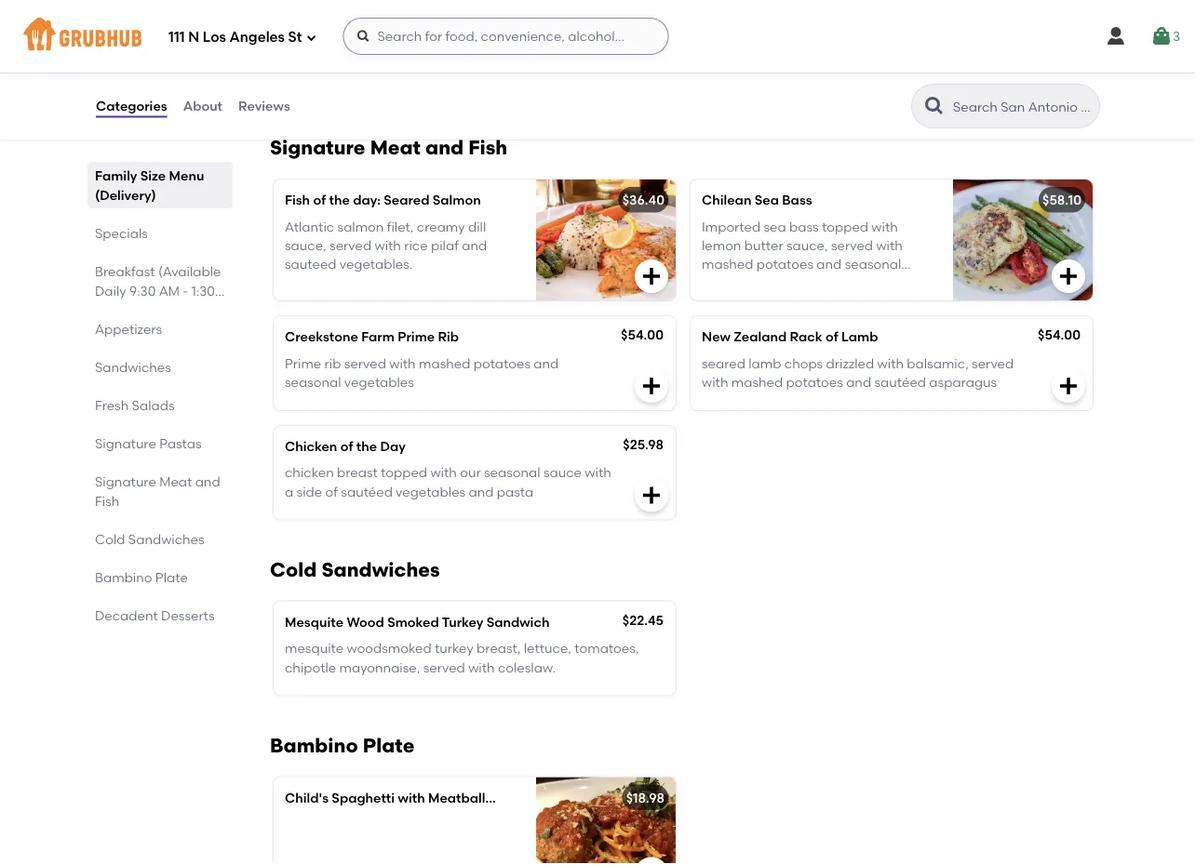 Task type: describe. For each thing, give the bounding box(es) containing it.
size
[[140, 168, 166, 183]]

3
[[1173, 28, 1180, 44]]

sauce, inside imported sea bass topped with lemon butter sauce, served with mashed potatoes and seasonal vegetables
[[786, 237, 828, 253]]

seared lamb chops drizzled with balsamic, served with mashed potatoes and sautéed asparagus
[[702, 355, 1014, 390]]

appetizers
[[95, 321, 162, 337]]

about
[[183, 98, 223, 114]]

breakfast (available daily 9:30 am - 1:30 pm) appetizers
[[95, 263, 221, 337]]

potatoes inside the 'prime rib served with mashed potatoes and seasonal vegetables'
[[474, 355, 531, 371]]

-
[[183, 283, 188, 299]]

plate inside tab
[[155, 570, 188, 585]]

reviews button
[[237, 73, 291, 140]]

1 vertical spatial bambino
[[270, 734, 358, 758]]

cold inside tab
[[95, 531, 125, 547]]

prime inside the 'prime rib served with mashed potatoes and seasonal vegetables'
[[285, 355, 321, 371]]

breakfast (available daily 9:30 am - 1:30 pm) tab
[[95, 262, 225, 318]]

chops
[[784, 355, 823, 371]]

1 vertical spatial spaghetti
[[332, 790, 395, 806]]

day
[[380, 439, 406, 455]]

1:30
[[191, 283, 215, 299]]

$36.40
[[622, 192, 665, 208]]

of up breast
[[340, 439, 353, 455]]

menu
[[169, 168, 204, 183]]

breakfast
[[95, 263, 155, 279]]

sea
[[764, 219, 786, 234]]

1 horizontal spatial cold
[[270, 558, 317, 582]]

side
[[297, 484, 322, 500]]

sea
[[755, 192, 779, 208]]

served inside the 'prime rib served with mashed potatoes and seasonal vegetables'
[[344, 355, 386, 371]]

new zealand rack of lamb
[[702, 329, 878, 345]]

breast
[[337, 465, 378, 481]]

smoked
[[387, 615, 439, 630]]

pm)
[[95, 303, 119, 318]]

$58.10
[[1043, 192, 1082, 208]]

mashed inside seared lamb chops drizzled with balsamic, served with mashed potatoes and sautéed asparagus
[[731, 374, 783, 390]]

mesquite wood smoked turkey sandwich
[[285, 615, 550, 630]]

tomatoes,
[[575, 641, 639, 657]]

vegetables inside imported sea bass topped with lemon butter sauce, served with mashed potatoes and seasonal vegetables
[[702, 275, 772, 291]]

salmon
[[337, 219, 384, 234]]

vegetables.
[[340, 256, 413, 272]]

1 horizontal spatial prime
[[398, 329, 435, 345]]

filet,
[[387, 219, 414, 234]]

sauce, inside atlantic salmon filet, creamy dill sauce, served with rice pilaf and sauteed vegetables.
[[285, 237, 326, 253]]

turkey
[[442, 615, 483, 630]]

mesquite
[[285, 641, 344, 657]]

fish of the day: seared salmon
[[285, 192, 481, 208]]

$22.45
[[623, 613, 664, 628]]

child's spaghetti with meatball plate image
[[536, 778, 676, 865]]

cracked
[[554, 42, 606, 58]]

atlantic
[[285, 219, 334, 234]]

desserts
[[161, 608, 215, 624]]

bass
[[789, 219, 819, 234]]

fish of the day: seared salmon image
[[536, 180, 676, 301]]

served inside atlantic salmon filet, creamy dill sauce, served with rice pilaf and sauteed vegetables.
[[330, 237, 371, 253]]

turkey
[[435, 641, 474, 657]]

categories
[[96, 98, 167, 114]]

svg image inside 3 button
[[1150, 25, 1173, 47]]

sandwiches inside cold sandwiches tab
[[128, 531, 204, 547]]

sauteed
[[285, 256, 337, 272]]

rib
[[324, 355, 341, 371]]

pilaf
[[431, 237, 459, 253]]

chilean sea bass
[[702, 192, 812, 208]]

cold sandwiches inside tab
[[95, 531, 204, 547]]

imported sea bass topped with lemon butter sauce, served with mashed potatoes and seasonal vegetables
[[702, 219, 903, 291]]

appetizers tab
[[95, 319, 225, 339]]

drizzled
[[826, 355, 874, 371]]

balsamic,
[[907, 355, 969, 371]]

butter
[[744, 237, 783, 253]]

rice
[[404, 237, 428, 253]]

chicken
[[285, 465, 334, 481]]

and inside atlantic salmon filet, creamy dill sauce, served with rice pilaf and sauteed vegetables.
[[462, 237, 487, 253]]

cacio
[[285, 15, 323, 31]]

111
[[168, 29, 185, 46]]

farm
[[361, 329, 395, 345]]

fresh salads tab
[[95, 396, 225, 415]]

st
[[288, 29, 302, 46]]

111 n los angeles st
[[168, 29, 302, 46]]

1 horizontal spatial bambino plate
[[270, 734, 415, 758]]

specials
[[95, 225, 148, 241]]

chilean sea bass image
[[953, 180, 1093, 301]]

mashed inside the 'prime rib served with mashed potatoes and seasonal vegetables'
[[419, 355, 470, 371]]

potatoes inside seared lamb chops drizzled with balsamic, served with mashed potatoes and sautéed asparagus
[[786, 374, 843, 390]]

1 horizontal spatial meat
[[370, 136, 421, 160]]

e
[[327, 15, 334, 31]]

atlantic salmon filet, creamy dill sauce, served with rice pilaf and sauteed vegetables.
[[285, 219, 487, 272]]

sautéed for asparagus
[[874, 374, 926, 390]]

child's
[[285, 790, 329, 806]]

Search San Antonio Winery Los Angeles search field
[[951, 98, 1094, 115]]

dente,
[[365, 42, 405, 58]]

family size menu (delivery)
[[95, 168, 204, 203]]

new
[[702, 329, 731, 345]]

lamb
[[749, 355, 781, 371]]

chilean
[[702, 192, 752, 208]]

$18.98
[[626, 790, 665, 806]]

$54.00 for seared lamb chops drizzled with balsamic, served with mashed potatoes and sautéed asparagus
[[1038, 327, 1081, 343]]

pastas
[[159, 436, 202, 451]]

Search for food, convenience, alcohol... search field
[[343, 18, 669, 55]]

1 horizontal spatial cold sandwiches
[[270, 558, 440, 582]]

signature pastas
[[95, 436, 202, 451]]

lettuce,
[[524, 641, 571, 657]]

2 horizontal spatial fish
[[468, 136, 507, 160]]

creamy
[[417, 219, 465, 234]]

our
[[460, 465, 481, 481]]

fresh salads
[[95, 397, 175, 413]]



Task type: locate. For each thing, give the bounding box(es) containing it.
spaghetti right the child's
[[332, 790, 395, 806]]

daily
[[95, 283, 126, 299]]

1 horizontal spatial sautéed
[[874, 374, 926, 390]]

sandwiches up fresh salads
[[95, 359, 171, 375]]

0 horizontal spatial prime
[[285, 355, 321, 371]]

seasonal inside the 'prime rib served with mashed potatoes and seasonal vegetables'
[[285, 374, 341, 390]]

1 vertical spatial topped
[[381, 465, 427, 481]]

sautéed
[[874, 374, 926, 390], [341, 484, 393, 500]]

0 vertical spatial prime
[[398, 329, 435, 345]]

n
[[188, 29, 199, 46]]

wood
[[347, 615, 384, 630]]

1 vertical spatial mashed
[[419, 355, 470, 371]]

1 horizontal spatial bambino
[[270, 734, 358, 758]]

0 horizontal spatial seasonal
[[285, 374, 341, 390]]

signature meat and fish up cold sandwiches tab
[[95, 474, 220, 509]]

2 vertical spatial potatoes
[[786, 374, 843, 390]]

fish up atlantic
[[285, 192, 310, 208]]

signature meat and fish inside tab
[[95, 474, 220, 509]]

signature pastas tab
[[95, 434, 225, 453]]

1 vertical spatial cold
[[270, 558, 317, 582]]

and inside seared lamb chops drizzled with balsamic, served with mashed potatoes and sautéed asparagus
[[846, 374, 871, 390]]

woodsmoked
[[347, 641, 432, 657]]

mashed
[[702, 256, 753, 272], [419, 355, 470, 371], [731, 374, 783, 390]]

svg image
[[1150, 25, 1173, 47], [356, 29, 371, 44], [306, 32, 317, 43], [640, 265, 663, 288], [1057, 265, 1080, 288], [640, 375, 663, 397], [640, 485, 663, 507]]

2 vertical spatial mashed
[[731, 374, 783, 390]]

3 button
[[1150, 20, 1180, 53]]

bambino up the child's
[[270, 734, 358, 758]]

pepper
[[285, 61, 331, 76]]

served down creekstone farm prime rib
[[344, 355, 386, 371]]

mesquite woodsmoked turkey breast, lettuce, tomatoes, chipotle mayonnaise, served with coleslaw.
[[285, 641, 639, 676]]

0 vertical spatial cold sandwiches
[[95, 531, 204, 547]]

served up asparagus
[[972, 355, 1014, 371]]

served down turkey
[[423, 660, 465, 676]]

reviews
[[238, 98, 290, 114]]

bambino up decadent
[[95, 570, 152, 585]]

potatoes inside imported sea bass topped with lemon butter sauce, served with mashed potatoes and seasonal vegetables
[[756, 256, 814, 272]]

dill
[[468, 219, 486, 234]]

mashed inside imported sea bass topped with lemon butter sauce, served with mashed potatoes and seasonal vegetables
[[702, 256, 753, 272]]

cold sandwiches up the bambino plate tab
[[95, 531, 204, 547]]

seasonal down the rib
[[285, 374, 341, 390]]

mesquite
[[285, 615, 343, 630]]

0 horizontal spatial signature meat and fish
[[95, 474, 220, 509]]

of inside chicken breast topped with our seasonal sauce with a side of sautéed vegetables and pasta
[[325, 484, 338, 500]]

vegetables down our
[[396, 484, 466, 500]]

rib
[[438, 329, 459, 345]]

fresh
[[95, 397, 129, 413]]

0 vertical spatial sautéed
[[874, 374, 926, 390]]

of right side
[[325, 484, 338, 500]]

mashed down lemon
[[702, 256, 753, 272]]

2 horizontal spatial seasonal
[[845, 256, 901, 272]]

vegetables inside chicken breast topped with our seasonal sauce with a side of sautéed vegetables and pasta
[[396, 484, 466, 500]]

signature down fresh salads
[[95, 436, 156, 451]]

asparagus
[[929, 374, 997, 390]]

0 horizontal spatial the
[[329, 192, 350, 208]]

angeles
[[229, 29, 285, 46]]

with inside the 'prime rib served with mashed potatoes and seasonal vegetables'
[[389, 355, 416, 371]]

0 horizontal spatial topped
[[381, 465, 427, 481]]

with inside atlantic salmon filet, creamy dill sauce, served with rice pilaf and sauteed vegetables.
[[375, 237, 401, 253]]

topped
[[822, 219, 868, 234], [381, 465, 427, 481]]

sauce
[[543, 465, 582, 481]]

prime left rib
[[398, 329, 435, 345]]

served right 'butter' in the top of the page
[[831, 237, 873, 253]]

family size menu (delivery) tab
[[95, 166, 225, 205]]

sandwiches
[[95, 359, 171, 375], [128, 531, 204, 547], [322, 558, 440, 582]]

served inside seared lamb chops drizzled with balsamic, served with mashed potatoes and sautéed asparagus
[[972, 355, 1014, 371]]

salmon
[[433, 192, 481, 208]]

2 vertical spatial plate
[[489, 790, 522, 806]]

with inside mesquite woodsmoked turkey breast, lettuce, tomatoes, chipotle mayonnaise, served with coleslaw.
[[468, 660, 495, 676]]

0 horizontal spatial fish
[[95, 493, 119, 509]]

plate down cold sandwiches tab
[[155, 570, 188, 585]]

0 vertical spatial signature meat and fish
[[270, 136, 507, 160]]

seasonal up lamb on the top right of page
[[845, 256, 901, 272]]

0 vertical spatial the
[[329, 192, 350, 208]]

lemon
[[702, 237, 741, 253]]

cold sandwiches tab
[[95, 530, 225, 549]]

spaghetti inside spaghetti al dente, pecorino cheese, fresh cracked pepper
[[285, 42, 347, 58]]

cold sandwiches up wood
[[270, 558, 440, 582]]

specials tab
[[95, 223, 225, 243]]

sautéed inside seared lamb chops drizzled with balsamic, served with mashed potatoes and sautéed asparagus
[[874, 374, 926, 390]]

0 vertical spatial meat
[[370, 136, 421, 160]]

0 vertical spatial signature
[[270, 136, 365, 160]]

chicken of the day
[[285, 439, 406, 455]]

served
[[330, 237, 371, 253], [831, 237, 873, 253], [344, 355, 386, 371], [972, 355, 1014, 371], [423, 660, 465, 676]]

1 vertical spatial sandwiches
[[128, 531, 204, 547]]

salads
[[132, 397, 175, 413]]

1 vertical spatial bambino plate
[[270, 734, 415, 758]]

0 horizontal spatial $54.00
[[621, 327, 664, 343]]

0 horizontal spatial bambino
[[95, 570, 152, 585]]

2 vertical spatial fish
[[95, 493, 119, 509]]

svg image
[[1105, 25, 1127, 47], [640, 61, 663, 84], [1057, 61, 1080, 84], [1057, 375, 1080, 397]]

about button
[[182, 73, 223, 140]]

1 horizontal spatial fish
[[285, 192, 310, 208]]

vegetables inside the 'prime rib served with mashed potatoes and seasonal vegetables'
[[344, 374, 414, 390]]

1 horizontal spatial seasonal
[[484, 465, 540, 481]]

spaghetti up pepper
[[285, 42, 347, 58]]

seared
[[702, 355, 745, 371]]

2 $54.00 from the left
[[1038, 327, 1081, 343]]

$54.00
[[621, 327, 664, 343], [1038, 327, 1081, 343]]

decadent desserts tab
[[95, 606, 225, 625]]

0 vertical spatial bambino
[[95, 570, 152, 585]]

0 horizontal spatial bambino plate
[[95, 570, 188, 585]]

served inside mesquite woodsmoked turkey breast, lettuce, tomatoes, chipotle mayonnaise, served with coleslaw.
[[423, 660, 465, 676]]

1 horizontal spatial plate
[[363, 734, 415, 758]]

the for day
[[356, 439, 377, 455]]

seared
[[384, 192, 430, 208]]

signature
[[270, 136, 365, 160], [95, 436, 156, 451], [95, 474, 156, 490]]

coleslaw.
[[498, 660, 556, 676]]

0 vertical spatial sandwiches
[[95, 359, 171, 375]]

and inside the 'prime rib served with mashed potatoes and seasonal vegetables'
[[534, 355, 559, 371]]

categories button
[[95, 73, 168, 140]]

$54.00 for prime rib served with mashed potatoes and seasonal vegetables
[[621, 327, 664, 343]]

bambino plate up decadent desserts
[[95, 570, 188, 585]]

vegetables down farm
[[344, 374, 414, 390]]

0 vertical spatial seasonal
[[845, 256, 901, 272]]

1 vertical spatial potatoes
[[474, 355, 531, 371]]

a
[[285, 484, 293, 500]]

0 vertical spatial fish
[[468, 136, 507, 160]]

0 horizontal spatial cold
[[95, 531, 125, 547]]

meat
[[370, 136, 421, 160], [159, 474, 192, 490]]

1 horizontal spatial sauce,
[[786, 237, 828, 253]]

1 vertical spatial the
[[356, 439, 377, 455]]

1 vertical spatial sautéed
[[341, 484, 393, 500]]

bass
[[782, 192, 812, 208]]

0 vertical spatial topped
[[822, 219, 868, 234]]

1 sauce, from the left
[[285, 237, 326, 253]]

seasonal inside chicken breast topped with our seasonal sauce with a side of sautéed vegetables and pasta
[[484, 465, 540, 481]]

0 horizontal spatial plate
[[155, 570, 188, 585]]

sandwich
[[486, 615, 550, 630]]

cold up mesquite
[[270, 558, 317, 582]]

sautéed for vegetables
[[341, 484, 393, 500]]

vegetables down lemon
[[702, 275, 772, 291]]

imported
[[702, 219, 761, 234]]

signature meat and fish tab
[[95, 472, 225, 511]]

sandwiches up the bambino plate tab
[[128, 531, 204, 547]]

2 sauce, from the left
[[786, 237, 828, 253]]

bambino inside tab
[[95, 570, 152, 585]]

bambino plate tab
[[95, 568, 225, 587]]

served down "salmon"
[[330, 237, 371, 253]]

spaghetti al dente, pecorino cheese, fresh cracked pepper
[[285, 42, 606, 76]]

spaghetti
[[285, 42, 347, 58], [332, 790, 395, 806]]

fish inside signature meat and fish
[[95, 493, 119, 509]]

plate up child's spaghetti with meatball plate on the left bottom
[[363, 734, 415, 758]]

fish
[[468, 136, 507, 160], [285, 192, 310, 208], [95, 493, 119, 509]]

of up atlantic
[[313, 192, 326, 208]]

seasonal inside imported sea bass topped with lemon butter sauce, served with mashed potatoes and seasonal vegetables
[[845, 256, 901, 272]]

0 vertical spatial bambino plate
[[95, 570, 188, 585]]

meat inside signature meat and fish
[[159, 474, 192, 490]]

1 horizontal spatial topped
[[822, 219, 868, 234]]

1 $54.00 from the left
[[621, 327, 664, 343]]

cheese,
[[468, 42, 517, 58]]

cold
[[95, 531, 125, 547], [270, 558, 317, 582]]

cold sandwiches
[[95, 531, 204, 547], [270, 558, 440, 582]]

1 vertical spatial seasonal
[[285, 374, 341, 390]]

1 vertical spatial fish
[[285, 192, 310, 208]]

signature for the signature pastas tab
[[95, 436, 156, 451]]

1 vertical spatial meat
[[159, 474, 192, 490]]

1 vertical spatial vegetables
[[344, 374, 414, 390]]

bambino plate up the child's
[[270, 734, 415, 758]]

of right rack
[[826, 329, 838, 345]]

meat up seared
[[370, 136, 421, 160]]

the
[[329, 192, 350, 208], [356, 439, 377, 455]]

served inside imported sea bass topped with lemon butter sauce, served with mashed potatoes and seasonal vegetables
[[831, 237, 873, 253]]

fish up cold sandwiches tab
[[95, 493, 119, 509]]

signature for signature meat and fish tab
[[95, 474, 156, 490]]

lamb
[[841, 329, 878, 345]]

topped down 'day'
[[381, 465, 427, 481]]

plate right meatball on the left of the page
[[489, 790, 522, 806]]

sautéed down the balsamic,
[[874, 374, 926, 390]]

2 vertical spatial vegetables
[[396, 484, 466, 500]]

al
[[350, 42, 362, 58]]

1 vertical spatial plate
[[363, 734, 415, 758]]

main navigation navigation
[[0, 0, 1195, 73]]

the left 'day'
[[356, 439, 377, 455]]

(available
[[158, 263, 221, 279]]

topped inside chicken breast topped with our seasonal sauce with a side of sautéed vegetables and pasta
[[381, 465, 427, 481]]

topped inside imported sea bass topped with lemon butter sauce, served with mashed potatoes and seasonal vegetables
[[822, 219, 868, 234]]

1 vertical spatial prime
[[285, 355, 321, 371]]

bambino plate inside tab
[[95, 570, 188, 585]]

0 horizontal spatial sauce,
[[285, 237, 326, 253]]

1 horizontal spatial signature meat and fish
[[270, 136, 507, 160]]

0 horizontal spatial sautéed
[[341, 484, 393, 500]]

decadent desserts
[[95, 608, 215, 624]]

seasonal up pasta
[[484, 465, 540, 481]]

sautéed down breast
[[341, 484, 393, 500]]

signature meat and fish up fish of the day: seared salmon
[[270, 136, 507, 160]]

sandwiches inside sandwiches tab
[[95, 359, 171, 375]]

1 vertical spatial cold sandwiches
[[270, 558, 440, 582]]

0 vertical spatial cold
[[95, 531, 125, 547]]

2 horizontal spatial plate
[[489, 790, 522, 806]]

creekstone
[[285, 329, 358, 345]]

sauce, down atlantic
[[285, 237, 326, 253]]

signature down "signature pastas" at the left bottom of page
[[95, 474, 156, 490]]

9:30
[[129, 283, 156, 299]]

0 vertical spatial plate
[[155, 570, 188, 585]]

0 vertical spatial potatoes
[[756, 256, 814, 272]]

am
[[159, 283, 180, 299]]

mashed down rib
[[419, 355, 470, 371]]

potatoes
[[756, 256, 814, 272], [474, 355, 531, 371], [786, 374, 843, 390]]

1 vertical spatial signature
[[95, 436, 156, 451]]

pasta
[[497, 484, 534, 500]]

and inside chicken breast topped with our seasonal sauce with a side of sautéed vegetables and pasta
[[469, 484, 494, 500]]

bambino plate
[[95, 570, 188, 585], [270, 734, 415, 758]]

the for day:
[[329, 192, 350, 208]]

0 vertical spatial mashed
[[702, 256, 753, 272]]

sandwiches up wood
[[322, 558, 440, 582]]

and inside signature meat and fish
[[195, 474, 220, 490]]

2 vertical spatial sandwiches
[[322, 558, 440, 582]]

svg image inside main navigation "navigation"
[[1105, 25, 1127, 47]]

cacio e pepe
[[285, 15, 370, 31]]

1 horizontal spatial the
[[356, 439, 377, 455]]

2 vertical spatial signature
[[95, 474, 156, 490]]

mashed down lamb
[[731, 374, 783, 390]]

plate
[[155, 570, 188, 585], [363, 734, 415, 758], [489, 790, 522, 806]]

search icon image
[[923, 95, 946, 117]]

0 horizontal spatial meat
[[159, 474, 192, 490]]

decadent
[[95, 608, 158, 624]]

sautéed inside chicken breast topped with our seasonal sauce with a side of sautéed vegetables and pasta
[[341, 484, 393, 500]]

signature down reviews
[[270, 136, 365, 160]]

and inside imported sea bass topped with lemon butter sauce, served with mashed potatoes and seasonal vegetables
[[817, 256, 842, 272]]

cold up the bambino plate tab
[[95, 531, 125, 547]]

0 vertical spatial spaghetti
[[285, 42, 347, 58]]

creekstone farm prime rib
[[285, 329, 459, 345]]

pepe
[[337, 15, 370, 31]]

prime left the rib
[[285, 355, 321, 371]]

1 horizontal spatial $54.00
[[1038, 327, 1081, 343]]

0 vertical spatial vegetables
[[702, 275, 772, 291]]

child's spaghetti with meatball plate
[[285, 790, 522, 806]]

fish up salmon
[[468, 136, 507, 160]]

1 vertical spatial signature meat and fish
[[95, 474, 220, 509]]

2 vertical spatial seasonal
[[484, 465, 540, 481]]

$25.98
[[623, 437, 664, 453]]

sauce, down bass
[[786, 237, 828, 253]]

topped right bass
[[822, 219, 868, 234]]

meatball
[[428, 790, 485, 806]]

rack
[[790, 329, 822, 345]]

0 horizontal spatial cold sandwiches
[[95, 531, 204, 547]]

vegetables
[[702, 275, 772, 291], [344, 374, 414, 390], [396, 484, 466, 500]]

chicken breast topped with our seasonal sauce with a side of sautéed vegetables and pasta
[[285, 465, 611, 500]]

meat down pastas
[[159, 474, 192, 490]]

sandwiches tab
[[95, 357, 225, 377]]

prime
[[398, 329, 435, 345], [285, 355, 321, 371]]

with
[[872, 219, 898, 234], [375, 237, 401, 253], [876, 237, 903, 253], [389, 355, 416, 371], [877, 355, 904, 371], [702, 374, 728, 390], [430, 465, 457, 481], [585, 465, 611, 481], [468, 660, 495, 676], [398, 790, 425, 806]]

the left day:
[[329, 192, 350, 208]]

breast,
[[477, 641, 521, 657]]



Task type: vqa. For each thing, say whether or not it's contained in the screenshot.
sauteed at the top left
yes



